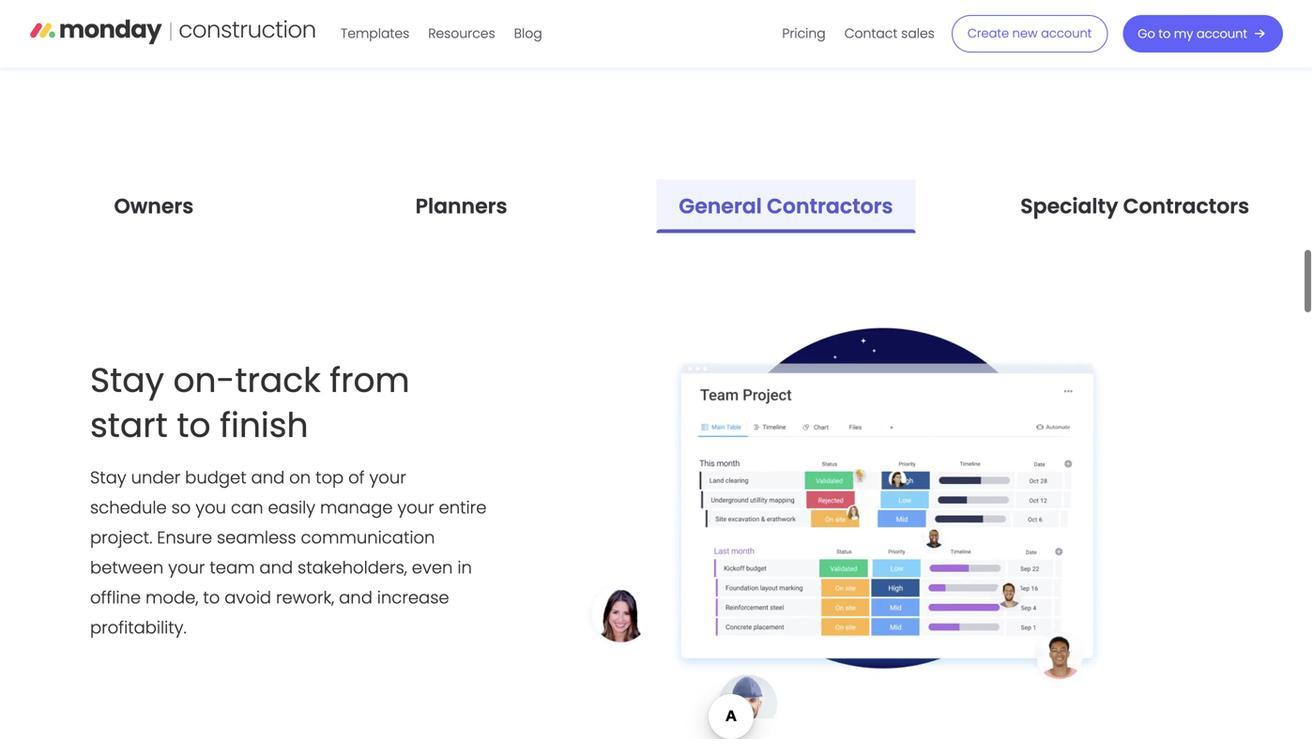 Task type: vqa. For each thing, say whether or not it's contained in the screenshot.
seamless
yes



Task type: describe. For each thing, give the bounding box(es) containing it.
2 vertical spatial your
[[168, 556, 205, 580]]

new
[[1013, 25, 1038, 42]]

ensure
[[157, 526, 212, 550]]

general contractors tab
[[656, 180, 916, 233]]

general
[[679, 192, 762, 221]]

create new account
[[968, 25, 1092, 42]]

inefficiencies
[[822, 25, 931, 49]]

budget
[[185, 466, 247, 490]]

owners
[[114, 192, 194, 221]]

seamless
[[217, 526, 296, 550]]

framework
[[382, 25, 472, 49]]

and down seamless
[[259, 556, 293, 580]]

contractors for general contractors
[[767, 192, 893, 221]]

from
[[330, 357, 410, 404]]

architects
[[237, 0, 321, 19]]

contact sales button
[[835, 19, 944, 49]]

profitability.
[[90, 616, 187, 640]]

contractors for specialty contractors
[[1123, 192, 1250, 221]]

pricing link
[[773, 19, 835, 49]]

blog
[[514, 24, 542, 43]]

stay under budget and on top of your schedule so you can easily manage your entire project. ensure seamless communication between  your team and stakeholders, even in offline mode, to avoid rework, and increase profitability.
[[90, 466, 487, 640]]

track
[[235, 357, 321, 404]]

contact
[[845, 24, 898, 43]]

the
[[1096, 0, 1123, 19]]

under
[[131, 466, 180, 490]]

create
[[968, 25, 1009, 42]]

minimizing
[[727, 25, 818, 49]]

contractors
[[490, 0, 588, 19]]

manage
[[320, 496, 393, 520]]

go to my account button
[[1123, 15, 1283, 53]]

specialty
[[1021, 192, 1118, 221]]

while
[[680, 25, 723, 49]]

team inside from architects to builders, general contractors and engineers, monday.com gives every construction team the framework to maximize profitability while minimizing inefficiencies
[[1046, 0, 1092, 19]]

go to my account
[[1138, 25, 1248, 42]]

avoid
[[225, 586, 271, 610]]

resources
[[428, 24, 495, 43]]

schedule
[[90, 496, 167, 520]]

and left on
[[251, 466, 285, 490]]

stay for stay under budget and on top of your schedule so you can easily manage your entire project. ensure seamless communication between  your team and stakeholders, even in offline mode, to avoid rework, and increase profitability.
[[90, 466, 126, 490]]

0 vertical spatial your
[[369, 466, 406, 490]]

monday.com
[[721, 0, 833, 19]]

on
[[289, 466, 311, 490]]

my
[[1174, 25, 1193, 42]]

and down stakeholders,
[[339, 586, 373, 610]]

start
[[90, 402, 168, 449]]

main element
[[331, 0, 1283, 68]]

top
[[315, 466, 344, 490]]

templates
[[341, 24, 410, 43]]

1 vertical spatial your
[[397, 496, 434, 520]]

specialty contractors
[[1021, 192, 1250, 221]]

mode,
[[146, 586, 198, 610]]



Task type: locate. For each thing, give the bounding box(es) containing it.
every
[[886, 0, 932, 19]]

stay
[[90, 357, 164, 404], [90, 466, 126, 490]]

general
[[421, 0, 486, 19]]

rework,
[[276, 586, 334, 610]]

increase
[[377, 586, 449, 610]]

documentation-navigation tab list
[[0, 180, 1313, 723]]

list containing pricing
[[773, 0, 944, 68]]

0 horizontal spatial account
[[1041, 25, 1092, 42]]

2 stay from the top
[[90, 466, 126, 490]]

0 horizontal spatial team
[[210, 556, 255, 580]]

planners
[[415, 192, 507, 221]]

account
[[1041, 25, 1092, 42], [1197, 25, 1248, 42]]

to up templates on the left top of the page
[[326, 0, 343, 19]]

team inside stay under budget and on top of your schedule so you can easily manage your entire project. ensure seamless communication between  your team and stakeholders, even in offline mode, to avoid rework, and increase profitability.
[[210, 556, 255, 580]]

resources link
[[419, 19, 505, 49]]

stay inside stay under budget and on top of your schedule so you can easily manage your entire project. ensure seamless communication between  your team and stakeholders, even in offline mode, to avoid rework, and increase profitability.
[[90, 466, 126, 490]]

1 vertical spatial team
[[210, 556, 255, 580]]

to inside button
[[1159, 25, 1171, 42]]

and up profitability
[[592, 0, 626, 19]]

1 stay from the top
[[90, 357, 164, 404]]

engineers,
[[631, 0, 716, 19]]

stay inside stay on-track from start to finish
[[90, 357, 164, 404]]

offline
[[90, 586, 141, 610]]

on-
[[173, 357, 235, 404]]

so
[[171, 496, 191, 520]]

to down 'general'
[[477, 25, 493, 49]]

builders,
[[347, 0, 417, 19]]

from architects to builders, general contractors and engineers, monday.com gives every construction team the framework to maximize profitability while minimizing inefficiencies
[[190, 0, 1123, 49]]

to right go
[[1159, 25, 1171, 42]]

1 horizontal spatial team
[[1046, 0, 1092, 19]]

team up avoid
[[210, 556, 255, 580]]

finish
[[220, 402, 308, 449]]

1 horizontal spatial contractors
[[1123, 192, 1250, 221]]

gives
[[838, 0, 882, 19]]

stay left on-
[[90, 357, 164, 404]]

can
[[231, 496, 263, 520]]

of
[[348, 466, 365, 490]]

even
[[412, 556, 453, 580]]

templates link
[[331, 19, 419, 49]]

stay for stay on-track from start to finish
[[90, 357, 164, 404]]

https://dapulse res.cloudinary.com/image/upload/v1603296463/generator_featured%20images/mini%20sites/construction/construction_minisite_logo_homepagecolor.png image
[[30, 12, 316, 52]]

project.
[[90, 526, 152, 550]]

to up budget
[[177, 402, 211, 449]]

blog link
[[505, 19, 552, 49]]

0 horizontal spatial contractors
[[767, 192, 893, 221]]

you
[[196, 496, 226, 520]]

stakeholders,
[[298, 556, 407, 580]]

sales
[[901, 24, 935, 43]]

maximize
[[498, 25, 577, 49]]

1 horizontal spatial account
[[1197, 25, 1248, 42]]

profitability
[[582, 25, 675, 49]]

list
[[773, 0, 944, 68]]

and
[[592, 0, 626, 19], [251, 466, 285, 490], [259, 556, 293, 580], [339, 586, 373, 610]]

stay up schedule
[[90, 466, 126, 490]]

in
[[457, 556, 472, 580]]

1 contractors from the left
[[767, 192, 893, 221]]

create new account button
[[952, 15, 1108, 53]]

construction
[[937, 0, 1042, 19]]

to
[[326, 0, 343, 19], [477, 25, 493, 49], [1159, 25, 1171, 42], [177, 402, 211, 449], [203, 586, 220, 610]]

your right of
[[369, 466, 406, 490]]

contact sales
[[845, 24, 935, 43]]

account right my
[[1197, 25, 1248, 42]]

between
[[90, 556, 164, 580]]

contractors
[[767, 192, 893, 221], [1123, 192, 1250, 221]]

2 contractors from the left
[[1123, 192, 1250, 221]]

general contractors
[[679, 192, 893, 221]]

and inside from architects to builders, general contractors and engineers, monday.com gives every construction team the framework to maximize profitability while minimizing inefficiencies
[[592, 0, 626, 19]]

account right new
[[1041, 25, 1092, 42]]

to inside stay on-track from start to finish
[[177, 402, 211, 449]]

team left the at the right of the page
[[1046, 0, 1092, 19]]

contractors inside general contractors tab
[[767, 192, 893, 221]]

account inside the create new account 'button'
[[1041, 25, 1092, 42]]

0 vertical spatial stay
[[90, 357, 164, 404]]

your left "entire"
[[397, 496, 434, 520]]

entire
[[439, 496, 487, 520]]

account inside go to my account button
[[1197, 25, 1248, 42]]

to left avoid
[[203, 586, 220, 610]]

from
[[190, 0, 232, 19]]

your down ensure
[[168, 556, 205, 580]]

pricing
[[782, 24, 826, 43]]

communication
[[301, 526, 435, 550]]

team
[[1046, 0, 1092, 19], [210, 556, 255, 580]]

1 vertical spatial stay
[[90, 466, 126, 490]]

go
[[1138, 25, 1155, 42]]

to inside stay under budget and on top of your schedule so you can easily manage your entire project. ensure seamless communication between  your team and stakeholders, even in offline mode, to avoid rework, and increase profitability.
[[203, 586, 220, 610]]

easily
[[268, 496, 315, 520]]

stay on-track from start to finish
[[90, 357, 410, 449]]

your
[[369, 466, 406, 490], [397, 496, 434, 520], [168, 556, 205, 580]]

0 vertical spatial team
[[1046, 0, 1092, 19]]



